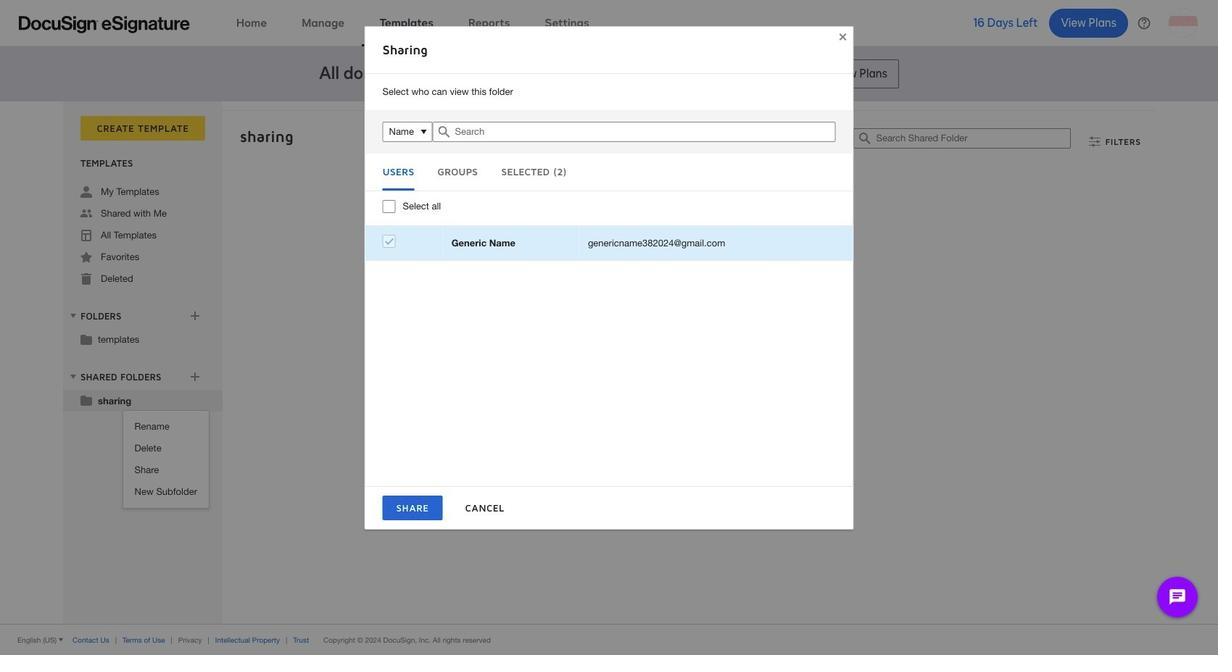 Task type: vqa. For each thing, say whether or not it's contained in the screenshot.
star filled image
yes



Task type: describe. For each thing, give the bounding box(es) containing it.
user image
[[80, 186, 92, 198]]

trash image
[[80, 273, 92, 285]]

star filled image
[[80, 252, 92, 263]]

more info region
[[0, 624, 1218, 656]]

Search Shared Folder text field
[[876, 129, 1071, 148]]

view folders image
[[67, 310, 79, 322]]

templates image
[[80, 230, 92, 241]]

2 folder image from the top
[[80, 395, 92, 406]]



Task type: locate. For each thing, give the bounding box(es) containing it.
shared image
[[80, 208, 92, 220]]

menu
[[123, 416, 209, 503]]

Search text field
[[455, 123, 835, 141]]

0 vertical spatial folder image
[[80, 334, 92, 345]]

tab list
[[383, 162, 836, 191]]

1 vertical spatial folder image
[[80, 395, 92, 406]]

folder image
[[80, 334, 92, 345], [80, 395, 92, 406]]

docusign esignature image
[[19, 16, 190, 33]]

view shared folders image
[[67, 371, 79, 383]]

1 folder image from the top
[[80, 334, 92, 345]]



